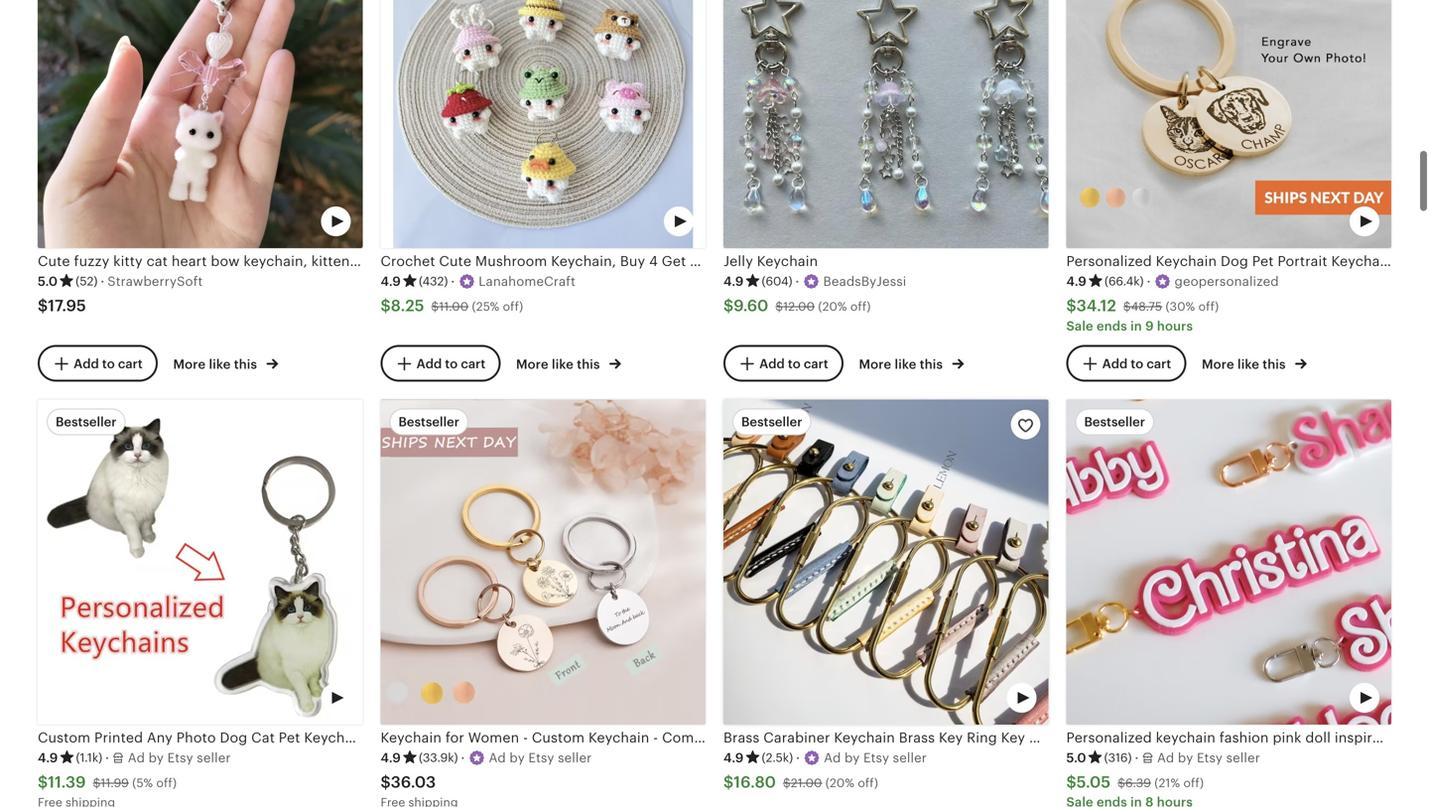 Task type: describe. For each thing, give the bounding box(es) containing it.
personalized keychain dog pet portrait keychain pet lovers gift dog mom gift best friend gift handmade jewelry pet memorial gifts for him image
[[1067, 0, 1392, 248]]

4 more like this link from the left
[[1202, 353, 1307, 373]]

this for $ 17.95
[[234, 357, 257, 372]]

off) for 11.39
[[156, 776, 177, 790]]

off) for 34.12
[[1199, 300, 1219, 313]]

add to cart button for 17.95
[[38, 345, 158, 382]]

brass carabiner keychain brass key ring key carabiner, cute carabiner keychain clip key ring • women's 2024 new year gift • "pear" image
[[724, 400, 1049, 725]]

to for 8.25
[[445, 356, 458, 371]]

9.60
[[734, 297, 769, 315]]

$ 36.03
[[381, 773, 436, 791]]

$ 16.80 $ 21.00 (20% off)
[[724, 773, 879, 791]]

bestseller for 16.80
[[742, 414, 803, 429]]

$ 8.25 $ 11.00 (25% off)
[[381, 297, 523, 315]]

11.00
[[439, 300, 469, 313]]

personalized keychain fashion pink doll inspired - bag charm - keychain party favor - back to school - backpack name tag image
[[1067, 400, 1392, 725]]

· right the (66.4k) at right top
[[1147, 274, 1151, 289]]

add for 8.25
[[417, 356, 442, 371]]

add for 17.95
[[74, 356, 99, 371]]

$ 17.95
[[38, 297, 86, 315]]

cart for 17.95
[[118, 356, 143, 371]]

$ 5.05 $ 6.39 (21% off)
[[1067, 773, 1204, 791]]

crochet cute mushroom keychain, buy 4 get 1, mushroom wear hat keychain, handmade mushroom, crochet keychain, cute keychain. image
[[381, 0, 706, 248]]

keychain for women - custom keychain - combined birth flower keychain - custom bouquet flower keychain - mom christmas gift image
[[381, 400, 706, 725]]

11.39
[[48, 773, 86, 791]]

cat
[[147, 253, 168, 269]]

ends
[[1097, 318, 1128, 333]]

4.9 for 9.60
[[724, 274, 744, 289]]

4.9 for 8.25
[[381, 274, 401, 289]]

like for $ 9.60 $ 12.00 (20% off)
[[895, 357, 917, 372]]

off) for 5.05
[[1184, 776, 1204, 790]]

11.99
[[101, 776, 129, 790]]

to for 9.60
[[788, 356, 801, 371]]

pearl
[[476, 253, 511, 269]]

4 more from the left
[[1202, 357, 1235, 372]]

4.9 up $ 36.03
[[381, 750, 401, 765]]

4 more like this from the left
[[1202, 357, 1290, 372]]

6.39
[[1126, 776, 1152, 790]]

bestseller for 5.05
[[1085, 414, 1146, 429]]

$ inside $ 8.25 $ 11.00 (25% off)
[[431, 300, 439, 313]]

this for $ 8.25 $ 11.00 (25% off)
[[577, 357, 600, 372]]

add to cart for 17.95
[[74, 356, 143, 371]]

· for $ 11.39 $ 11.99 (5% off)
[[105, 750, 109, 765]]

(604)
[[762, 274, 793, 288]]

jelly keychain
[[724, 253, 818, 269]]

(2.5k)
[[762, 751, 793, 764]]

$ 9.60 $ 12.00 (20% off)
[[724, 297, 871, 315]]

(25%
[[472, 300, 500, 313]]

· for $ 5.05 $ 6.39 (21% off)
[[1135, 750, 1139, 765]]

off) for 8.25
[[503, 300, 523, 313]]

kitten,
[[311, 253, 354, 269]]

$ 11.39 $ 11.99 (5% off)
[[38, 773, 177, 791]]

cute fuzzy kitty cat heart bow keychain, kitten, kawaii, pink bow, pearl heart image
[[38, 0, 363, 248]]

36.03
[[391, 773, 436, 791]]

add to cart button for 9.60
[[724, 345, 844, 382]]

fuzzy
[[74, 253, 109, 269]]

4.9 for 34.12
[[1067, 274, 1087, 289]]

hours
[[1158, 318, 1193, 333]]

(52)
[[76, 274, 98, 288]]

$ inside $ 9.60 $ 12.00 (20% off)
[[776, 300, 784, 313]]

bow,
[[441, 253, 473, 269]]

keychain
[[757, 253, 818, 269]]

2 bestseller from the left
[[399, 414, 460, 429]]

4.9 for 11.39
[[38, 750, 58, 765]]

like for $ 8.25 $ 11.00 (25% off)
[[552, 357, 574, 372]]

cart for 8.25
[[461, 356, 486, 371]]

like for $ 17.95
[[209, 357, 231, 372]]

(33.9k)
[[419, 751, 458, 764]]

more like this for $ 8.25 $ 11.00 (25% off)
[[516, 357, 603, 372]]

jelly keychain image
[[724, 0, 1049, 248]]

4 cart from the left
[[1147, 356, 1172, 371]]

(432)
[[419, 274, 448, 288]]

this for $ 9.60 $ 12.00 (20% off)
[[920, 357, 943, 372]]

9
[[1146, 318, 1154, 333]]

4 like from the left
[[1238, 357, 1260, 372]]

(21%
[[1155, 776, 1181, 790]]

more like this link for $ 9.60 $ 12.00 (20% off)
[[859, 353, 964, 373]]

sale
[[1067, 318, 1094, 333]]



Task type: vqa. For each thing, say whether or not it's contained in the screenshot.
tv
no



Task type: locate. For each thing, give the bounding box(es) containing it.
cart for 9.60
[[804, 356, 829, 371]]

add to cart down 17.95
[[74, 356, 143, 371]]

off) right 21.00
[[858, 776, 879, 790]]

· right (604)
[[796, 274, 800, 289]]

off) for 9.60
[[851, 300, 871, 313]]

2 add to cart from the left
[[417, 356, 486, 371]]

add to cart button down '11.00'
[[381, 345, 501, 382]]

5.05
[[1077, 773, 1111, 791]]

2 to from the left
[[445, 356, 458, 371]]

1 add to cart button from the left
[[38, 345, 158, 382]]

product video element
[[38, 0, 363, 248], [381, 0, 706, 248], [1067, 0, 1392, 248], [38, 400, 363, 725], [724, 400, 1049, 725], [1067, 400, 1392, 725]]

off) right (25%
[[503, 300, 523, 313]]

$ inside $ 11.39 $ 11.99 (5% off)
[[93, 776, 101, 790]]

bow
[[211, 253, 240, 269]]

2 add from the left
[[417, 356, 442, 371]]

this
[[234, 357, 257, 372], [577, 357, 600, 372], [920, 357, 943, 372], [1263, 357, 1286, 372]]

add to cart button down 17.95
[[38, 345, 158, 382]]

more for $ 17.95
[[173, 357, 206, 372]]

(1.1k)
[[76, 751, 102, 764]]

1 add from the left
[[74, 356, 99, 371]]

4 to from the left
[[1131, 356, 1144, 371]]

more
[[173, 357, 206, 372], [516, 357, 549, 372], [859, 357, 892, 372], [1202, 357, 1235, 372]]

off) right '(5%'
[[156, 776, 177, 790]]

4.9
[[381, 274, 401, 289], [724, 274, 744, 289], [1067, 274, 1087, 289], [38, 750, 58, 765], [381, 750, 401, 765], [724, 750, 744, 765]]

3 more like this link from the left
[[859, 353, 964, 373]]

(66.4k)
[[1105, 274, 1144, 288]]

off) inside $ 8.25 $ 11.00 (25% off)
[[503, 300, 523, 313]]

· right (1.1k)
[[105, 750, 109, 765]]

2 heart from the left
[[515, 253, 550, 269]]

bestseller
[[56, 414, 117, 429], [399, 414, 460, 429], [742, 414, 803, 429], [1085, 414, 1146, 429]]

more like this
[[173, 357, 260, 372], [516, 357, 603, 372], [859, 357, 947, 372], [1202, 357, 1290, 372]]

off) inside $ 16.80 $ 21.00 (20% off)
[[858, 776, 879, 790]]

3 cart from the left
[[804, 356, 829, 371]]

0 horizontal spatial heart
[[172, 253, 207, 269]]

kitty
[[113, 253, 143, 269]]

in
[[1131, 318, 1143, 333]]

1 heart from the left
[[172, 253, 207, 269]]

1 to from the left
[[102, 356, 115, 371]]

1 more from the left
[[173, 357, 206, 372]]

4.9 up 34.12
[[1067, 274, 1087, 289]]

1 vertical spatial (20%
[[826, 776, 855, 790]]

cute fuzzy kitty cat heart bow keychain, kitten, kawaii, pink bow, pearl heart
[[38, 253, 550, 269]]

· right (2.5k)
[[796, 750, 800, 765]]

3 add from the left
[[760, 356, 785, 371]]

1 add to cart from the left
[[74, 356, 143, 371]]

add to cart button
[[38, 345, 158, 382], [381, 345, 501, 382], [724, 345, 844, 382], [1067, 345, 1187, 382]]

off) inside $ 9.60 $ 12.00 (20% off)
[[851, 300, 871, 313]]

1 bestseller from the left
[[56, 414, 117, 429]]

5.0 down cute
[[38, 274, 58, 289]]

more like this link for $ 17.95
[[173, 353, 278, 373]]

cute
[[38, 253, 70, 269]]

4 add to cart from the left
[[1103, 356, 1172, 371]]

heart right pearl
[[515, 253, 550, 269]]

(20%
[[818, 300, 847, 313], [826, 776, 855, 790]]

8.25
[[391, 297, 424, 315]]

product video element for $ 16.80 $ 21.00 (20% off)
[[724, 400, 1049, 725]]

(5%
[[132, 776, 153, 790]]

(30%
[[1166, 300, 1196, 313]]

to
[[102, 356, 115, 371], [445, 356, 458, 371], [788, 356, 801, 371], [1131, 356, 1144, 371]]

4.9 up '11.39'
[[38, 750, 58, 765]]

jelly
[[724, 253, 753, 269]]

17.95
[[48, 297, 86, 315]]

· for $ 16.80 $ 21.00 (20% off)
[[796, 750, 800, 765]]

add
[[74, 356, 99, 371], [417, 356, 442, 371], [760, 356, 785, 371], [1103, 356, 1128, 371]]

4 bestseller from the left
[[1085, 414, 1146, 429]]

add to cart for 8.25
[[417, 356, 486, 371]]

keychain,
[[244, 253, 308, 269]]

0 vertical spatial (20%
[[818, 300, 847, 313]]

3 bestseller from the left
[[742, 414, 803, 429]]

4.9 down kawaii,
[[381, 274, 401, 289]]

add down 9.60
[[760, 356, 785, 371]]

2 more from the left
[[516, 357, 549, 372]]

add to cart for 9.60
[[760, 356, 829, 371]]

2 cart from the left
[[461, 356, 486, 371]]

12.00
[[784, 300, 815, 313]]

4 this from the left
[[1263, 357, 1286, 372]]

more like this link
[[173, 353, 278, 373], [516, 353, 621, 373], [859, 353, 964, 373], [1202, 353, 1307, 373]]

· for $ 36.03
[[461, 750, 465, 765]]

add for 9.60
[[760, 356, 785, 371]]

$ inside $ 16.80 $ 21.00 (20% off)
[[783, 776, 791, 790]]

(316)
[[1105, 751, 1132, 764]]

more for $ 9.60 $ 12.00 (20% off)
[[859, 357, 892, 372]]

48.75
[[1131, 300, 1163, 313]]

4.9 down the jelly
[[724, 274, 744, 289]]

more for $ 8.25 $ 11.00 (25% off)
[[516, 357, 549, 372]]

(20% right 21.00
[[826, 776, 855, 790]]

add to cart button for 8.25
[[381, 345, 501, 382]]

4.9 up 16.80
[[724, 750, 744, 765]]

1 like from the left
[[209, 357, 231, 372]]

cart
[[118, 356, 143, 371], [461, 356, 486, 371], [804, 356, 829, 371], [1147, 356, 1172, 371]]

21.00
[[791, 776, 823, 790]]

3 to from the left
[[788, 356, 801, 371]]

product video element for $ 5.05 $ 6.39 (21% off)
[[1067, 400, 1392, 725]]

3 add to cart button from the left
[[724, 345, 844, 382]]

$ inside $ 5.05 $ 6.39 (21% off)
[[1118, 776, 1126, 790]]

add down ends at the top right
[[1103, 356, 1128, 371]]

5.0
[[38, 274, 58, 289], [1067, 750, 1087, 765]]

16.80
[[734, 773, 776, 791]]

1 horizontal spatial heart
[[515, 253, 550, 269]]

pink
[[408, 253, 437, 269]]

· for $ 8.25 $ 11.00 (25% off)
[[451, 274, 455, 289]]

· for $ 17.95
[[101, 274, 105, 289]]

off) inside $ 34.12 $ 48.75 (30% off) sale ends in 9 hours
[[1199, 300, 1219, 313]]

to for 17.95
[[102, 356, 115, 371]]

0 horizontal spatial 5.0
[[38, 274, 58, 289]]

off) right (21%
[[1184, 776, 1204, 790]]

bestseller for 11.39
[[56, 414, 117, 429]]

kawaii,
[[358, 253, 404, 269]]

custom printed any photo dog cat pet keychains - custom acrylic keychain - custom logo keychain  - full color logo printing on keychains image
[[38, 400, 363, 725]]

2 more like this from the left
[[516, 357, 603, 372]]

· right (432)
[[451, 274, 455, 289]]

more like this for $ 17.95
[[173, 357, 260, 372]]

1 vertical spatial 5.0
[[1067, 750, 1087, 765]]

3 more from the left
[[859, 357, 892, 372]]

4 add to cart button from the left
[[1067, 345, 1187, 382]]

$
[[38, 297, 48, 315], [381, 297, 391, 315], [724, 297, 734, 315], [1067, 297, 1077, 315], [431, 300, 439, 313], [776, 300, 784, 313], [1124, 300, 1131, 313], [38, 773, 48, 791], [381, 773, 391, 791], [724, 773, 734, 791], [1067, 773, 1077, 791], [93, 776, 101, 790], [783, 776, 791, 790], [1118, 776, 1126, 790]]

off) right 12.00
[[851, 300, 871, 313]]

add to cart down 12.00
[[760, 356, 829, 371]]

· right "(316)"
[[1135, 750, 1139, 765]]

more like this link for $ 8.25 $ 11.00 (25% off)
[[516, 353, 621, 373]]

off) right (30%
[[1199, 300, 1219, 313]]

1 this from the left
[[234, 357, 257, 372]]

1 more like this from the left
[[173, 357, 260, 372]]

$ 34.12 $ 48.75 (30% off) sale ends in 9 hours
[[1067, 297, 1219, 333]]

add to cart down '11.00'
[[417, 356, 486, 371]]

4 add from the left
[[1103, 356, 1128, 371]]

add to cart down in
[[1103, 356, 1172, 371]]

2 this from the left
[[577, 357, 600, 372]]

off)
[[503, 300, 523, 313], [851, 300, 871, 313], [1199, 300, 1219, 313], [156, 776, 177, 790], [858, 776, 879, 790], [1184, 776, 1204, 790]]

(20% for 9.60
[[818, 300, 847, 313]]

(20% inside $ 16.80 $ 21.00 (20% off)
[[826, 776, 855, 790]]

more like this for $ 9.60 $ 12.00 (20% off)
[[859, 357, 947, 372]]

4.9 for 16.80
[[724, 750, 744, 765]]

like
[[209, 357, 231, 372], [552, 357, 574, 372], [895, 357, 917, 372], [1238, 357, 1260, 372]]

add to cart button down in
[[1067, 345, 1187, 382]]

· for $ 9.60 $ 12.00 (20% off)
[[796, 274, 800, 289]]

(20% inside $ 9.60 $ 12.00 (20% off)
[[818, 300, 847, 313]]

(20% right 12.00
[[818, 300, 847, 313]]

1 cart from the left
[[118, 356, 143, 371]]

product video element for $ 17.95
[[38, 0, 363, 248]]

3 more like this from the left
[[859, 357, 947, 372]]

3 like from the left
[[895, 357, 917, 372]]

add to cart
[[74, 356, 143, 371], [417, 356, 486, 371], [760, 356, 829, 371], [1103, 356, 1172, 371]]

3 add to cart from the left
[[760, 356, 829, 371]]

add to cart button down $ 9.60 $ 12.00 (20% off) on the right of page
[[724, 345, 844, 382]]

(20% for 16.80
[[826, 776, 855, 790]]

off) for 16.80
[[858, 776, 879, 790]]

2 like from the left
[[552, 357, 574, 372]]

· right (33.9k) at the bottom left
[[461, 750, 465, 765]]

off) inside $ 11.39 $ 11.99 (5% off)
[[156, 776, 177, 790]]

off) inside $ 5.05 $ 6.39 (21% off)
[[1184, 776, 1204, 790]]

5.0 for 17.95
[[38, 274, 58, 289]]

add down 8.25
[[417, 356, 442, 371]]

0 vertical spatial 5.0
[[38, 274, 58, 289]]

product video element for $ 8.25 $ 11.00 (25% off)
[[381, 0, 706, 248]]

· right (52)
[[101, 274, 105, 289]]

heart right cat
[[172, 253, 207, 269]]

heart
[[172, 253, 207, 269], [515, 253, 550, 269]]

2 add to cart button from the left
[[381, 345, 501, 382]]

2 more like this link from the left
[[516, 353, 621, 373]]

add down 17.95
[[74, 356, 99, 371]]

1 horizontal spatial 5.0
[[1067, 750, 1087, 765]]

1 more like this link from the left
[[173, 353, 278, 373]]

5.0 up 5.05
[[1067, 750, 1087, 765]]

product video element for $ 11.39 $ 11.99 (5% off)
[[38, 400, 363, 725]]

·
[[101, 274, 105, 289], [451, 274, 455, 289], [796, 274, 800, 289], [1147, 274, 1151, 289], [105, 750, 109, 765], [461, 750, 465, 765], [796, 750, 800, 765], [1135, 750, 1139, 765]]

5.0 for 5.05
[[1067, 750, 1087, 765]]

34.12
[[1077, 297, 1117, 315]]

3 this from the left
[[920, 357, 943, 372]]



